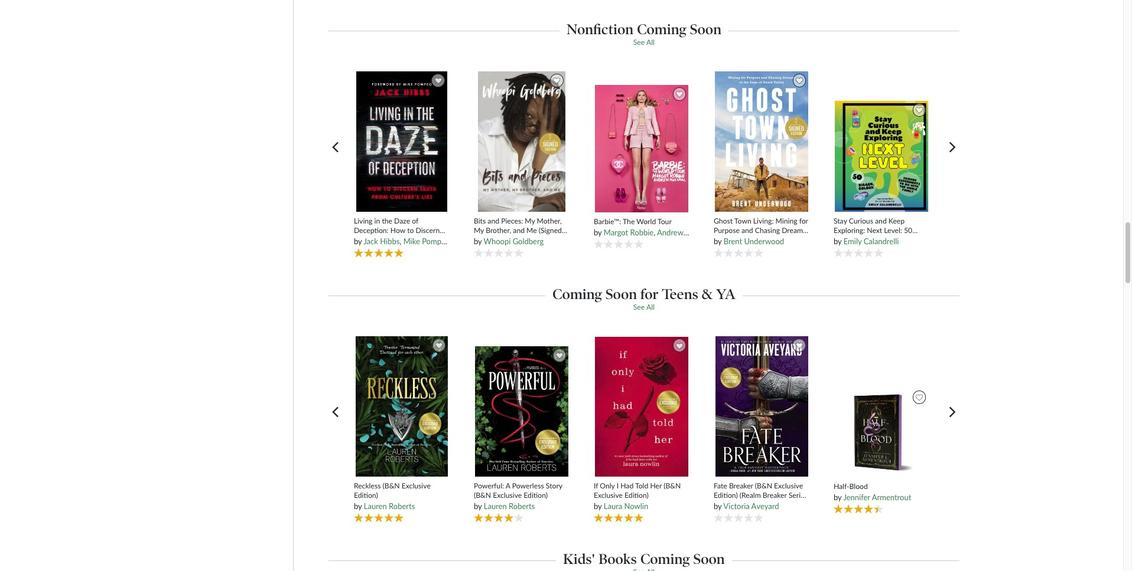 Task type: describe. For each thing, give the bounding box(es) containing it.
lauren inside powerful: a powerless story (b&n exclusive edition) by lauren roberts
[[484, 502, 507, 512]]

nonfiction
[[567, 20, 634, 38]]

ghost town living: mining for purpose and chasing dreams at the edge of death valley (signed book)
[[714, 217, 808, 253]]

roberts inside powerful: a powerless story (b&n exclusive edition) by lauren roberts
[[509, 502, 535, 512]]

reckless (b&n exclusive edition) link
[[354, 482, 450, 500]]

to
[[407, 226, 414, 235]]

had
[[621, 482, 634, 491]]

bits
[[474, 217, 486, 226]]

(signed inside ghost town living: mining for purpose and chasing dreams at the edge of death valley (signed book)
[[714, 244, 737, 253]]

by left 'by)'
[[474, 237, 482, 246]]

margot robbie link
[[604, 228, 654, 238]]

1 horizontal spatial and
[[513, 226, 525, 235]]

bits and pieces: my mother, my brother, and me (signed book) link
[[474, 217, 570, 244]]

pieces:
[[501, 217, 523, 226]]

pompeo
[[422, 237, 450, 246]]

i
[[617, 482, 619, 491]]

the
[[623, 217, 635, 226]]

stay curious and keep exploring: next level: 50 bigger, bolder science experiments to do with the whole family image
[[834, 100, 929, 213]]

if only i had told her (b&n exclusive edition) by laura nowlin
[[594, 482, 681, 512]]

powerful:
[[474, 482, 504, 491]]

ghost
[[714, 217, 733, 226]]

brent underwood link
[[724, 237, 784, 246]]

in
[[374, 217, 380, 226]]

edition) inside "fate breaker (b&n exclusive edition) (realm breaker series #3)"
[[714, 491, 738, 500]]

0 horizontal spatial breaker
[[729, 482, 753, 491]]

roberts inside reckless (b&n exclusive edition) by lauren roberts
[[389, 502, 415, 512]]

exclusive inside "fate breaker (b&n exclusive edition) (realm breaker series #3)"
[[774, 482, 803, 491]]

see all link for coming
[[633, 38, 655, 47]]

town
[[734, 217, 751, 226]]

daze
[[394, 217, 410, 226]]

chasing
[[755, 226, 780, 235]]

me
[[527, 226, 537, 235]]

(realm
[[740, 491, 761, 500]]

by jack hibbs , mike pompeo (foreword by)
[[354, 237, 498, 246]]

kids' books coming soon
[[563, 551, 725, 568]]

half-blood link
[[834, 483, 930, 492]]

powerless
[[512, 482, 544, 491]]

all inside nonfiction coming soon see all
[[646, 38, 655, 47]]

exclusive inside if only i had told her (b&n exclusive edition) by laura nowlin
[[594, 491, 623, 500]]

nowlin
[[624, 502, 648, 512]]

hibbs
[[380, 237, 400, 246]]

half-blood by jennifer armentrout
[[834, 483, 911, 503]]

armentrout
[[872, 494, 911, 503]]

edition) inside if only i had told her (b&n exclusive edition) by laura nowlin
[[625, 491, 649, 500]]

ya
[[716, 286, 736, 303]]

only
[[600, 482, 615, 491]]

her
[[650, 482, 662, 491]]

half blood image
[[834, 388, 929, 479]]

1 horizontal spatial breaker
[[763, 491, 787, 500]]

by)
[[488, 237, 498, 246]]

(signed inside the bits and pieces: my mother, my brother, and me (signed book)
[[539, 226, 562, 235]]

reckless (b&n exclusive edition) by lauren roberts
[[354, 482, 431, 512]]

purpose
[[714, 226, 740, 235]]

bits and pieces: my mother, my brother, and me (signed book) image
[[477, 71, 566, 213]]

and inside ghost town living: mining for purpose and chasing dreams at the edge of death valley (signed book)
[[742, 226, 753, 235]]

lauren roberts link for lauren
[[364, 502, 415, 512]]

see inside "coming soon for teens & ya see all"
[[633, 303, 645, 312]]

fate breaker (b&n exclusive edition) (realm breaker series #3) link
[[714, 482, 810, 509]]

living
[[354, 217, 373, 226]]

exclusive inside powerful: a powerless story (b&n exclusive edition) by lauren roberts
[[493, 491, 522, 500]]

barbie™:
[[594, 217, 621, 226]]

soon inside "coming soon for teens & ya see all"
[[606, 286, 637, 303]]

&
[[702, 286, 713, 303]]

mining
[[776, 217, 797, 226]]

all inside "coming soon for teens & ya see all"
[[646, 303, 655, 312]]

the inside living in the daze of deception: how to discern truth from culture's lies
[[382, 217, 392, 226]]

fate breaker (b&n exclusive edition) (realm breaker series #3) image
[[715, 336, 809, 478]]

1 horizontal spatial my
[[525, 217, 535, 226]]

living in the daze of deception: how to discern truth from culture's lies link
[[354, 217, 450, 244]]

fate
[[714, 482, 727, 491]]

mukamal
[[685, 228, 716, 238]]

laura
[[604, 502, 622, 512]]

goldberg
[[513, 237, 544, 246]]

0 horizontal spatial and
[[488, 217, 499, 226]]

of inside living in the daze of deception: how to discern truth from culture's lies
[[412, 217, 418, 226]]

brent
[[724, 237, 742, 246]]

jack
[[364, 237, 378, 246]]

coming inside nonfiction coming soon see all
[[637, 20, 687, 38]]

jennifer armentrout link
[[843, 494, 911, 503]]

by brent underwood
[[714, 237, 784, 246]]

emily
[[844, 237, 862, 246]]

by inside reckless (b&n exclusive edition) by lauren roberts
[[354, 502, 362, 512]]

andrew mukamal link
[[657, 228, 716, 238]]

bits and pieces: my mother, my brother, and me (signed book)
[[474, 217, 562, 244]]

victoria aveyard link
[[723, 502, 779, 512]]

aveyard
[[751, 502, 779, 512]]

books
[[599, 551, 637, 568]]

margot
[[604, 228, 628, 238]]

by inside powerful: a powerless story (b&n exclusive edition) by lauren roberts
[[474, 502, 482, 512]]

tour
[[658, 217, 672, 226]]

brother,
[[486, 226, 511, 235]]

ghost town living: mining for purpose and chasing dreams at the edge of death valley (signed book) image
[[715, 71, 809, 213]]

coming soon for teens & ya see all
[[552, 286, 736, 312]]

at
[[714, 235, 720, 244]]

a
[[506, 482, 510, 491]]

if
[[594, 482, 598, 491]]

lauren inside reckless (b&n exclusive edition) by lauren roberts
[[364, 502, 387, 512]]

robbie
[[630, 228, 654, 238]]

underwood
[[744, 237, 784, 246]]

valley
[[781, 235, 799, 244]]

by inside if only i had told her (b&n exclusive edition) by laura nowlin
[[594, 502, 602, 512]]

teens
[[662, 286, 698, 303]]

of inside ghost town living: mining for purpose and chasing dreams at the edge of death valley (signed book)
[[751, 235, 758, 244]]



Task type: vqa. For each thing, say whether or not it's contained in the screenshot.
'Jennifer Armentrout' link
yes



Task type: locate. For each thing, give the bounding box(es) containing it.
1 vertical spatial soon
[[606, 286, 637, 303]]

lauren down reckless
[[364, 502, 387, 512]]

living in the daze of deception: how to discern truth from culture's lies
[[354, 217, 440, 244]]

by down half-
[[834, 494, 842, 503]]

exclusive right reckless
[[402, 482, 431, 491]]

coming
[[637, 20, 687, 38], [552, 286, 602, 303], [640, 551, 690, 568]]

truth
[[354, 235, 371, 244]]

2 see all link from the top
[[633, 303, 655, 312]]

culture's
[[389, 235, 417, 244]]

(b&n inside powerful: a powerless story (b&n exclusive edition) by lauren roberts
[[474, 491, 491, 500]]

world
[[637, 217, 656, 226]]

reckless
[[354, 482, 381, 491]]

(b&n up (realm
[[755, 482, 772, 491]]

1 horizontal spatial ,
[[654, 228, 655, 238]]

(b&n right the her
[[664, 482, 681, 491]]

dreams
[[782, 226, 806, 235]]

for up dreams
[[799, 217, 808, 226]]

how
[[390, 226, 405, 235]]

0 vertical spatial for
[[799, 217, 808, 226]]

1 see from the top
[[633, 38, 645, 47]]

if only i had told her (b&n exclusive edition) link
[[594, 482, 690, 500]]

for inside ghost town living: mining for purpose and chasing dreams at the edge of death valley (signed book)
[[799, 217, 808, 226]]

by left victoria
[[714, 502, 722, 512]]

edition) down "fate"
[[714, 491, 738, 500]]

(b&n inside reckless (b&n exclusive edition) by lauren roberts
[[383, 482, 400, 491]]

lauren
[[364, 502, 387, 512], [484, 502, 507, 512]]

lauren roberts link for exclusive
[[484, 502, 535, 512]]

1 horizontal spatial roberts
[[509, 502, 535, 512]]

, left mike
[[400, 237, 401, 246]]

mother,
[[537, 217, 562, 226]]

deception:
[[354, 226, 389, 235]]

0 horizontal spatial book)
[[474, 235, 492, 244]]

2 vertical spatial coming
[[640, 551, 690, 568]]

1 all from the top
[[646, 38, 655, 47]]

by
[[594, 228, 602, 238], [354, 237, 362, 246], [474, 237, 482, 246], [714, 237, 722, 246], [834, 237, 842, 246], [834, 494, 842, 503], [354, 502, 362, 512], [474, 502, 482, 512], [594, 502, 602, 512], [714, 502, 722, 512]]

1 lauren roberts link from the left
[[364, 502, 415, 512]]

roberts down powerful: a powerless story (b&n exclusive edition) link
[[509, 502, 535, 512]]

for
[[799, 217, 808, 226], [640, 286, 659, 303]]

0 horizontal spatial (signed
[[539, 226, 562, 235]]

fate breaker (b&n exclusive edition) (realm breaker series #3)
[[714, 482, 808, 509]]

0 vertical spatial of
[[412, 217, 418, 226]]

living:
[[753, 217, 774, 226]]

jennifer
[[843, 494, 870, 503]]

soon
[[690, 20, 721, 38], [606, 286, 637, 303], [693, 551, 725, 568]]

whoopi
[[484, 237, 511, 246]]

powerful: a powerless story (b&n exclusive edition) image
[[475, 346, 569, 478]]

0 horizontal spatial lauren roberts link
[[364, 502, 415, 512]]

0 horizontal spatial the
[[382, 217, 392, 226]]

soon inside nonfiction coming soon see all
[[690, 20, 721, 38]]

by down purpose
[[714, 237, 722, 246]]

(signed down mother,
[[539, 226, 562, 235]]

1 vertical spatial (signed
[[714, 244, 737, 253]]

by inside barbie™: the world tour by margot robbie , andrew mukamal ,
[[594, 228, 602, 238]]

(b&n inside if only i had told her (b&n exclusive edition) by laura nowlin
[[664, 482, 681, 491]]

0 vertical spatial soon
[[690, 20, 721, 38]]

(b&n right reckless
[[383, 482, 400, 491]]

andrew
[[657, 228, 683, 238]]

for inside "coming soon for teens & ya see all"
[[640, 286, 659, 303]]

my down bits
[[474, 226, 484, 235]]

1 vertical spatial see all link
[[633, 303, 655, 312]]

emily calandrelli link
[[844, 237, 899, 246]]

by inside half-blood by jennifer armentrout
[[834, 494, 842, 503]]

1 see all link from the top
[[633, 38, 655, 47]]

0 horizontal spatial my
[[474, 226, 484, 235]]

book) down edge
[[739, 244, 757, 253]]

2 vertical spatial soon
[[693, 551, 725, 568]]

all
[[646, 38, 655, 47], [646, 303, 655, 312]]

0 horizontal spatial ,
[[400, 237, 401, 246]]

nonfiction coming soon see all
[[567, 20, 721, 47]]

0 vertical spatial coming
[[637, 20, 687, 38]]

and down the town
[[742, 226, 753, 235]]

by victoria aveyard
[[714, 502, 779, 512]]

0 vertical spatial see all link
[[633, 38, 655, 47]]

kids'
[[563, 551, 595, 568]]

1 horizontal spatial of
[[751, 235, 758, 244]]

by left emily
[[834, 237, 842, 246]]

book) inside ghost town living: mining for purpose and chasing dreams at the edge of death valley (signed book)
[[739, 244, 757, 253]]

4 edition) from the left
[[714, 491, 738, 500]]

mike pompeo (foreword by) link
[[403, 237, 498, 246]]

roberts down 'reckless (b&n exclusive edition)' link
[[389, 502, 415, 512]]

0 horizontal spatial roberts
[[389, 502, 415, 512]]

0 vertical spatial (signed
[[539, 226, 562, 235]]

1 edition) from the left
[[354, 491, 378, 500]]

0 vertical spatial see
[[633, 38, 645, 47]]

death
[[760, 235, 779, 244]]

lies
[[419, 235, 431, 244]]

2 lauren from the left
[[484, 502, 507, 512]]

#3)
[[714, 500, 724, 509]]

see all link for soon
[[633, 303, 655, 312]]

edition) down powerless
[[524, 491, 548, 500]]

2 lauren roberts link from the left
[[484, 502, 535, 512]]

book) inside the bits and pieces: my mother, my brother, and me (signed book)
[[474, 235, 492, 244]]

exclusive down the "only"
[[594, 491, 623, 500]]

by whoopi goldberg
[[474, 237, 544, 246]]

0 horizontal spatial for
[[640, 286, 659, 303]]

victoria
[[723, 502, 750, 512]]

1 horizontal spatial lauren roberts link
[[484, 502, 535, 512]]

mike
[[403, 237, 420, 246]]

edition) down told
[[625, 491, 649, 500]]

1 vertical spatial for
[[640, 286, 659, 303]]

3 edition) from the left
[[625, 491, 649, 500]]

(foreword
[[452, 237, 486, 246]]

2 roberts from the left
[[509, 502, 535, 512]]

1 horizontal spatial lauren
[[484, 502, 507, 512]]

1 horizontal spatial for
[[799, 217, 808, 226]]

2 all from the top
[[646, 303, 655, 312]]

roberts
[[389, 502, 415, 512], [509, 502, 535, 512]]

for left teens
[[640, 286, 659, 303]]

lauren roberts link down 'reckless (b&n exclusive edition)' link
[[364, 502, 415, 512]]

my
[[525, 217, 535, 226], [474, 226, 484, 235]]

powerful: a powerless story (b&n exclusive edition) by lauren roberts
[[474, 482, 562, 512]]

1 lauren from the left
[[364, 502, 387, 512]]

breaker up (realm
[[729, 482, 753, 491]]

exclusive down a
[[493, 491, 522, 500]]

1 vertical spatial of
[[751, 235, 758, 244]]

1 vertical spatial the
[[722, 235, 732, 244]]

(b&n inside "fate breaker (b&n exclusive edition) (realm breaker series #3)"
[[755, 482, 772, 491]]

2 see from the top
[[633, 303, 645, 312]]

my up me
[[525, 217, 535, 226]]

2 edition) from the left
[[524, 491, 548, 500]]

exclusive inside reckless (b&n exclusive edition) by lauren roberts
[[402, 482, 431, 491]]

, down ghost
[[716, 228, 718, 238]]

by down reckless
[[354, 502, 362, 512]]

coming inside "coming soon for teens & ya see all"
[[552, 286, 602, 303]]

barbie™: the world tour image
[[595, 85, 689, 213]]

ghost town living: mining for purpose and chasing dreams at the edge of death valley (signed book) link
[[714, 217, 810, 253]]

edition) down reckless
[[354, 491, 378, 500]]

by left jack
[[354, 237, 362, 246]]

the inside ghost town living: mining for purpose and chasing dreams at the edge of death valley (signed book)
[[722, 235, 732, 244]]

2 horizontal spatial ,
[[716, 228, 718, 238]]

1 vertical spatial all
[[646, 303, 655, 312]]

1 vertical spatial coming
[[552, 286, 602, 303]]

lauren down powerful:
[[484, 502, 507, 512]]

reckless (b&n exclusive edition) image
[[355, 336, 449, 478]]

series
[[789, 491, 808, 500]]

told
[[635, 482, 648, 491]]

, down world
[[654, 228, 655, 238]]

breaker up aveyard
[[763, 491, 787, 500]]

laura nowlin link
[[604, 502, 648, 512]]

(signed down at
[[714, 244, 737, 253]]

1 horizontal spatial book)
[[739, 244, 757, 253]]

(signed
[[539, 226, 562, 235], [714, 244, 737, 253]]

and up brother,
[[488, 217, 499, 226]]

edition) inside reckless (b&n exclusive edition) by lauren roberts
[[354, 491, 378, 500]]

exclusive up series
[[774, 482, 803, 491]]

by down barbie™:
[[594, 228, 602, 238]]

1 roberts from the left
[[389, 502, 415, 512]]

book)
[[474, 235, 492, 244], [739, 244, 757, 253]]

1 vertical spatial see
[[633, 303, 645, 312]]

0 vertical spatial all
[[646, 38, 655, 47]]

the
[[382, 217, 392, 226], [722, 235, 732, 244]]

the down purpose
[[722, 235, 732, 244]]

discern
[[416, 226, 440, 235]]

barbie™: the world tour link
[[594, 217, 690, 226]]

lauren roberts link down powerful: a powerless story (b&n exclusive edition) link
[[484, 502, 535, 512]]

lauren roberts link
[[364, 502, 415, 512], [484, 502, 535, 512]]

(b&n down powerful:
[[474, 491, 491, 500]]

story
[[546, 482, 562, 491]]

if only i had told her (b&n exclusive edition) image
[[595, 337, 689, 478]]

see all link
[[633, 38, 655, 47], [633, 303, 655, 312]]

edition)
[[354, 491, 378, 500], [524, 491, 548, 500], [625, 491, 649, 500], [714, 491, 738, 500]]

see inside nonfiction coming soon see all
[[633, 38, 645, 47]]

0 horizontal spatial lauren
[[364, 502, 387, 512]]

blood
[[849, 483, 868, 492]]

0 horizontal spatial of
[[412, 217, 418, 226]]

powerful: a powerless story (b&n exclusive edition) link
[[474, 482, 570, 500]]

edge
[[734, 235, 750, 244]]

by emily calandrelli
[[834, 237, 899, 246]]

the right the in
[[382, 217, 392, 226]]

barbie™: the world tour by margot robbie , andrew mukamal ,
[[594, 217, 720, 238]]

,
[[654, 228, 655, 238], [716, 228, 718, 238], [400, 237, 401, 246]]

living in the daze of deception: how to discern truth from culture's lies image
[[356, 71, 448, 213]]

and
[[488, 217, 499, 226], [513, 226, 525, 235], [742, 226, 753, 235]]

0 vertical spatial the
[[382, 217, 392, 226]]

book) down brother,
[[474, 235, 492, 244]]

see
[[633, 38, 645, 47], [633, 303, 645, 312]]

2 horizontal spatial and
[[742, 226, 753, 235]]

1 horizontal spatial the
[[722, 235, 732, 244]]

half-
[[834, 483, 849, 492]]

1 horizontal spatial (signed
[[714, 244, 737, 253]]

by left laura
[[594, 502, 602, 512]]

edition) inside powerful: a powerless story (b&n exclusive edition) by lauren roberts
[[524, 491, 548, 500]]

and down pieces:
[[513, 226, 525, 235]]

by down powerful:
[[474, 502, 482, 512]]



